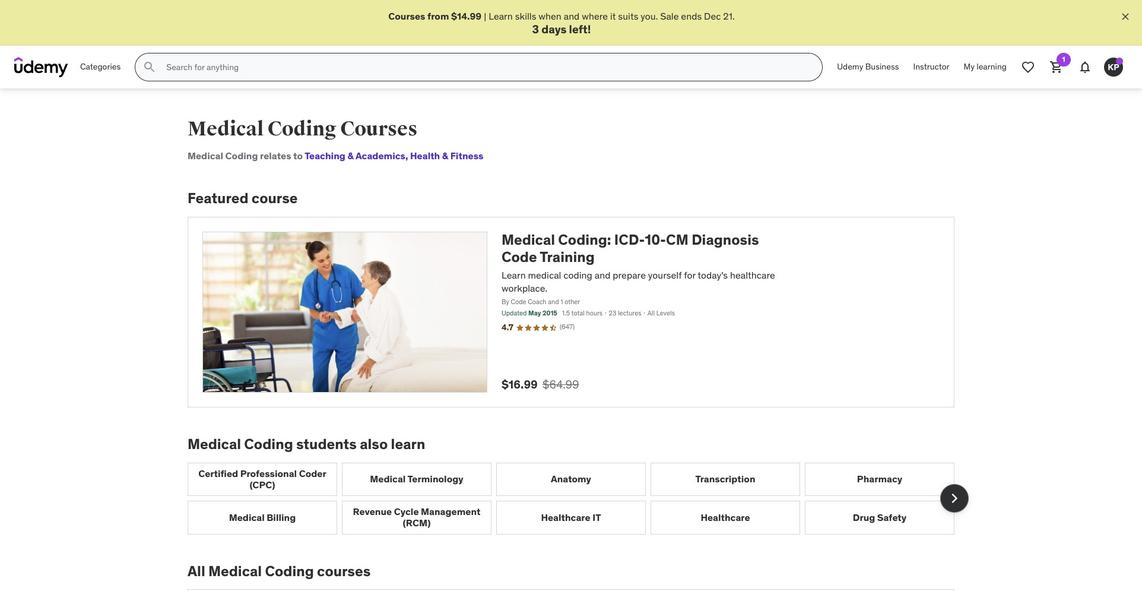 Task type: locate. For each thing, give the bounding box(es) containing it.
healthcare for healthcare it
[[541, 511, 591, 523]]

business
[[866, 61, 900, 72]]

pharmacy
[[858, 473, 903, 485]]

1 vertical spatial 1
[[561, 297, 563, 306]]

0 horizontal spatial 1
[[561, 297, 563, 306]]

students
[[296, 435, 357, 453]]

medical for medical billing
[[229, 511, 265, 523]]

shopping cart with 1 item image
[[1050, 60, 1064, 74]]

udemy
[[838, 61, 864, 72]]

medical for medical terminology
[[370, 473, 406, 485]]

0 vertical spatial learn
[[489, 10, 513, 22]]

medical terminology
[[370, 473, 464, 485]]

you.
[[641, 10, 658, 22]]

|
[[484, 10, 487, 22]]

1
[[1063, 55, 1066, 64], [561, 297, 563, 306]]

medical coding: icd-10-cm diagnosis code training learn medical coding and prepare yourself for today's healthcare workplace. by code coach and 1 other
[[502, 231, 776, 306]]

0 horizontal spatial &
[[348, 150, 354, 162]]

2 horizontal spatial and
[[595, 269, 611, 281]]

all
[[648, 309, 655, 317], [188, 562, 205, 580]]

revenue
[[353, 506, 392, 518]]

diagnosis
[[692, 231, 760, 249]]

icd-
[[615, 231, 645, 249]]

0 horizontal spatial all
[[188, 562, 205, 580]]

notifications image
[[1079, 60, 1093, 74]]

4.7
[[502, 322, 514, 333]]

healthcare left it
[[541, 511, 591, 523]]

(rcm)
[[403, 517, 431, 529]]

learn right |
[[489, 10, 513, 22]]

$64.99
[[543, 377, 580, 391]]

from
[[428, 10, 449, 22]]

revenue cycle management (rcm)
[[353, 506, 481, 529]]

1 healthcare from the left
[[541, 511, 591, 523]]

1 horizontal spatial healthcare
[[701, 511, 751, 523]]

may
[[529, 309, 541, 317]]

1 left other
[[561, 297, 563, 306]]

1 vertical spatial learn
[[502, 269, 526, 281]]

coding left relates
[[225, 150, 258, 162]]

to
[[294, 150, 303, 162]]

relates
[[260, 150, 291, 162]]

featured course
[[188, 189, 298, 208]]

other
[[565, 297, 581, 306]]

safety
[[878, 511, 907, 523]]

2015
[[543, 309, 558, 317]]

and
[[564, 10, 580, 22], [595, 269, 611, 281], [548, 297, 559, 306]]

categories button
[[73, 53, 128, 81]]

medical coding relates to teaching & academics health & fitness
[[188, 150, 484, 162]]

anatomy
[[551, 473, 592, 485]]

& right health
[[442, 150, 449, 162]]

my learning
[[964, 61, 1007, 72]]

1 left the notifications image
[[1063, 55, 1066, 64]]

you have alerts image
[[1117, 58, 1124, 65]]

coding up the professional
[[244, 435, 293, 453]]

learn
[[489, 10, 513, 22], [502, 269, 526, 281]]

by
[[502, 297, 510, 306]]

next image
[[946, 489, 965, 508]]

healthcare
[[541, 511, 591, 523], [701, 511, 751, 523]]

code up the updated
[[511, 297, 527, 306]]

2 & from the left
[[442, 150, 449, 162]]

featured
[[188, 189, 249, 208]]

23 lectures
[[609, 309, 642, 317]]

21.
[[724, 10, 735, 22]]

healthcare down transcription link
[[701, 511, 751, 523]]

coach
[[528, 297, 547, 306]]

1 horizontal spatial all
[[648, 309, 655, 317]]

hours
[[587, 309, 603, 317]]

coding up the to
[[268, 117, 337, 141]]

& right teaching
[[348, 150, 354, 162]]

instructor
[[914, 61, 950, 72]]

courses inside courses from $14.99 | learn skills when and where it suits you. sale ends dec 21. 3 days left!
[[389, 10, 426, 22]]

certified professional coder (cpc) link
[[188, 463, 337, 496]]

medical inside medical billing link
[[229, 511, 265, 523]]

0 vertical spatial courses
[[389, 10, 426, 22]]

1 horizontal spatial 1
[[1063, 55, 1066, 64]]

medical billing link
[[188, 501, 337, 534]]

1 vertical spatial all
[[188, 562, 205, 580]]

coding down billing at the bottom of the page
[[265, 562, 314, 580]]

coding for courses
[[268, 117, 337, 141]]

0 vertical spatial and
[[564, 10, 580, 22]]

healthcare it
[[541, 511, 601, 523]]

learn inside courses from $14.99 | learn skills when and where it suits you. sale ends dec 21. 3 days left!
[[489, 10, 513, 22]]

coding
[[564, 269, 593, 281]]

2 healthcare from the left
[[701, 511, 751, 523]]

1 link
[[1043, 53, 1072, 81]]

0 horizontal spatial healthcare
[[541, 511, 591, 523]]

courses
[[317, 562, 371, 580]]

&
[[348, 150, 354, 162], [442, 150, 449, 162]]

terminology
[[408, 473, 464, 485]]

health & fitness link
[[406, 150, 484, 162]]

drug
[[853, 511, 876, 523]]

and right coding
[[595, 269, 611, 281]]

medical for medical coding: icd-10-cm diagnosis code training learn medical coding and prepare yourself for today's healthcare workplace. by code coach and 1 other
[[502, 231, 555, 249]]

skills
[[515, 10, 537, 22]]

categories
[[80, 61, 121, 72]]

code up the medical
[[502, 248, 537, 266]]

and up 2015
[[548, 297, 559, 306]]

courses left from
[[389, 10, 426, 22]]

medical inside medical terminology link
[[370, 473, 406, 485]]

1 vertical spatial courses
[[340, 117, 418, 141]]

0 vertical spatial all
[[648, 309, 655, 317]]

certified
[[199, 467, 238, 479]]

medical
[[188, 117, 264, 141], [188, 150, 223, 162], [502, 231, 555, 249], [188, 435, 241, 453], [370, 473, 406, 485], [229, 511, 265, 523], [209, 562, 262, 580]]

medical for medical coding relates to teaching & academics health & fitness
[[188, 150, 223, 162]]

sale
[[661, 10, 679, 22]]

drug safety link
[[806, 501, 955, 534]]

medical coding students also learn
[[188, 435, 426, 453]]

and up 'left!'
[[564, 10, 580, 22]]

today's
[[698, 269, 728, 281]]

0 vertical spatial 1
[[1063, 55, 1066, 64]]

1 horizontal spatial &
[[442, 150, 449, 162]]

courses up academics
[[340, 117, 418, 141]]

2 vertical spatial and
[[548, 297, 559, 306]]

learning
[[977, 61, 1007, 72]]

management
[[421, 506, 481, 518]]

udemy image
[[14, 57, 68, 77]]

cycle
[[394, 506, 419, 518]]

1 horizontal spatial and
[[564, 10, 580, 22]]

medical inside medical coding: icd-10-cm diagnosis code training learn medical coding and prepare yourself for today's healthcare workplace. by code coach and 1 other
[[502, 231, 555, 249]]

code
[[502, 248, 537, 266], [511, 297, 527, 306]]

close image
[[1120, 11, 1132, 23]]

all for all levels
[[648, 309, 655, 317]]

learn up workplace.
[[502, 269, 526, 281]]



Task type: describe. For each thing, give the bounding box(es) containing it.
healthcare it link
[[497, 501, 646, 534]]

total
[[572, 309, 585, 317]]

kp link
[[1100, 53, 1129, 81]]

dec
[[705, 10, 721, 22]]

when
[[539, 10, 562, 22]]

lectures
[[618, 309, 642, 317]]

for
[[684, 269, 696, 281]]

health
[[410, 150, 440, 162]]

anatomy link
[[497, 463, 646, 496]]

1 vertical spatial and
[[595, 269, 611, 281]]

certified professional coder (cpc)
[[199, 467, 327, 491]]

0 horizontal spatial and
[[548, 297, 559, 306]]

course
[[252, 189, 298, 208]]

workplace.
[[502, 282, 548, 294]]

pharmacy link
[[806, 463, 955, 496]]

billing
[[267, 511, 296, 523]]

coding for students
[[244, 435, 293, 453]]

0 vertical spatial code
[[502, 248, 537, 266]]

prepare
[[613, 269, 646, 281]]

1 & from the left
[[348, 150, 354, 162]]

healthcare for healthcare
[[701, 511, 751, 523]]

Search for anything text field
[[164, 57, 809, 77]]

teaching & academics link
[[305, 150, 406, 162]]

teaching
[[305, 150, 346, 162]]

it
[[593, 511, 601, 523]]

carousel element
[[188, 463, 969, 534]]

levels
[[657, 309, 675, 317]]

it
[[611, 10, 616, 22]]

days
[[542, 22, 567, 36]]

learn inside medical coding: icd-10-cm diagnosis code training learn medical coding and prepare yourself for today's healthcare workplace. by code coach and 1 other
[[502, 269, 526, 281]]

updated may 2015
[[502, 309, 558, 317]]

transcription
[[696, 473, 756, 485]]

1 inside 1 "link"
[[1063, 55, 1066, 64]]

instructor link
[[907, 53, 957, 81]]

coder
[[299, 467, 327, 479]]

updated
[[502, 309, 527, 317]]

(cpc)
[[250, 479, 275, 491]]

coding:
[[559, 231, 612, 249]]

healthcare
[[731, 269, 776, 281]]

medical coding courses
[[188, 117, 418, 141]]

$16.99 $64.99
[[502, 377, 580, 391]]

courses from $14.99 | learn skills when and where it suits you. sale ends dec 21. 3 days left!
[[389, 10, 735, 36]]

1 inside medical coding: icd-10-cm diagnosis code training learn medical coding and prepare yourself for today's healthcare workplace. by code coach and 1 other
[[561, 297, 563, 306]]

professional
[[240, 467, 297, 479]]

training
[[540, 248, 595, 266]]

medical billing
[[229, 511, 296, 523]]

where
[[582, 10, 608, 22]]

cm
[[667, 231, 689, 249]]

drug safety
[[853, 511, 907, 523]]

all for all medical coding courses
[[188, 562, 205, 580]]

transcription link
[[651, 463, 801, 496]]

medical for medical coding courses
[[188, 117, 264, 141]]

udemy business link
[[831, 53, 907, 81]]

medical for medical coding students also learn
[[188, 435, 241, 453]]

23
[[609, 309, 617, 317]]

10-
[[645, 231, 667, 249]]

left!
[[569, 22, 591, 36]]

my learning link
[[957, 53, 1015, 81]]

3
[[533, 22, 539, 36]]

medical
[[528, 269, 562, 281]]

suits
[[619, 10, 639, 22]]

wishlist image
[[1022, 60, 1036, 74]]

udemy business
[[838, 61, 900, 72]]

kp
[[1109, 62, 1120, 72]]

fitness
[[451, 150, 484, 162]]

$16.99
[[502, 377, 538, 391]]

submit search image
[[143, 60, 157, 74]]

coding for relates
[[225, 150, 258, 162]]

also
[[360, 435, 388, 453]]

yourself
[[649, 269, 682, 281]]

ends
[[682, 10, 702, 22]]

learn
[[391, 435, 426, 453]]

and inside courses from $14.99 | learn skills when and where it suits you. sale ends dec 21. 3 days left!
[[564, 10, 580, 22]]

1.5 total hours
[[562, 309, 603, 317]]

medical terminology link
[[342, 463, 492, 496]]

revenue cycle management (rcm) link
[[342, 501, 492, 534]]

1 vertical spatial code
[[511, 297, 527, 306]]

(647)
[[560, 323, 575, 331]]

healthcare link
[[651, 501, 801, 534]]

$14.99
[[451, 10, 482, 22]]

1.5
[[562, 309, 570, 317]]



Task type: vqa. For each thing, say whether or not it's contained in the screenshot.
Healthcare for Healthcare
yes



